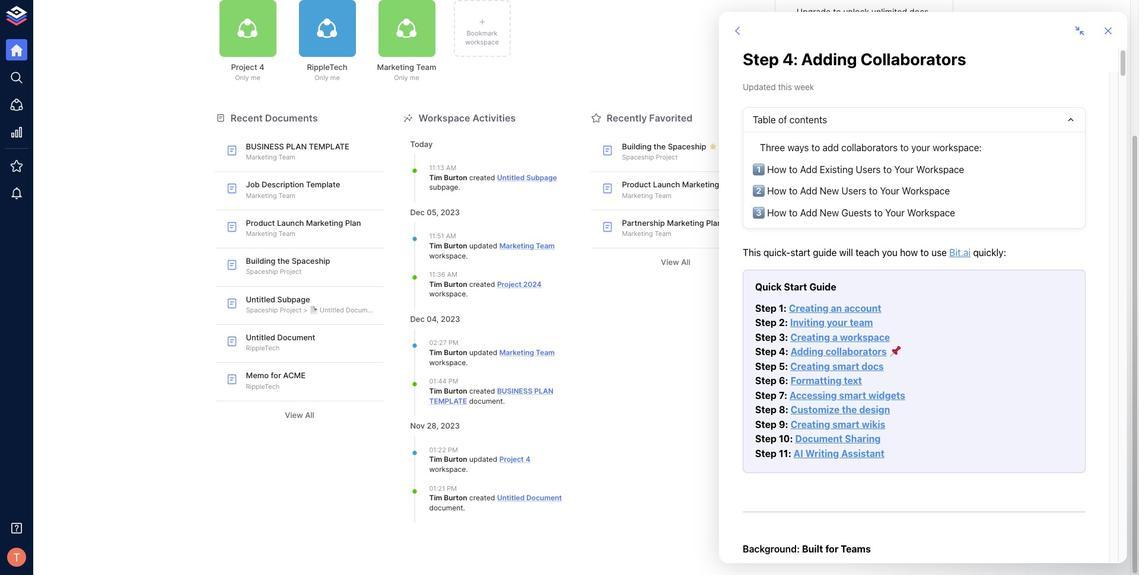 Task type: describe. For each thing, give the bounding box(es) containing it.
only inside rippletech only me
[[315, 74, 329, 82]]

business plan template
[[430, 387, 554, 406]]

memo for acme rippletech
[[246, 371, 306, 391]]

tim for 01:21 pm tim burton created untitled document document .
[[430, 494, 442, 503]]

nov 28, 2023
[[411, 422, 460, 431]]

recent
[[231, 112, 263, 124]]

plan for product launch marketing plan marketing team
[[345, 218, 361, 228]]

me for project
[[251, 74, 261, 82]]

tim for 11:13 am tim burton created untitled subpage subpage .
[[430, 173, 442, 182]]

28,
[[427, 422, 439, 431]]

workspace activities
[[419, 112, 516, 124]]

01:44
[[430, 378, 447, 386]]

tim for 11:51 am tim burton updated marketing team workspace .
[[430, 241, 442, 250]]

workspace inside 11:36 am tim burton created project 2024 workspace .
[[430, 290, 466, 299]]

plan inside partnership marketing plan marketing team
[[707, 218, 722, 228]]

updated for untitled document
[[470, 455, 498, 464]]

created for untitled subpage
[[470, 173, 495, 182]]

for
[[271, 371, 281, 381]]

to
[[834, 7, 842, 17]]

untitled inside untitled document rippletech
[[246, 333, 275, 343]]

project 4 only me
[[231, 62, 264, 82]]

11:13 am tim burton created untitled subpage subpage .
[[430, 164, 557, 192]]

building the spaceship
[[622, 142, 707, 151]]

created for project 2024
[[470, 280, 495, 289]]

recent documents
[[231, 112, 318, 124]]

marketing team link for business plan template
[[500, 348, 555, 357]]

am for untitled
[[446, 164, 457, 172]]

template for business plan template marketing team
[[309, 142, 350, 151]]

plan for business plan template marketing team
[[286, 142, 307, 151]]

tim for 11:36 am tim burton created project 2024 workspace .
[[430, 280, 442, 289]]

project inside 01:22 pm tim burton updated project 4 workspace .
[[500, 455, 524, 464]]

updated for project 2024
[[470, 241, 498, 250]]

. for 11:36 am tim burton created project 2024 workspace .
[[466, 290, 468, 299]]

recently favorited
[[607, 112, 693, 124]]

untitled subpage spaceship project > 📄 untitled document
[[246, 295, 378, 315]]

tim for 02:27 pm tim burton updated marketing team workspace .
[[430, 348, 442, 357]]

building the spaceship spaceship project
[[246, 257, 330, 276]]

product launch marketing plan marketing team
[[246, 218, 361, 238]]

subpage
[[430, 183, 459, 192]]

dec 05, 2023
[[411, 208, 460, 217]]

only for project
[[235, 74, 249, 82]]

untitled document rippletech
[[246, 333, 315, 353]]

am for project
[[447, 271, 458, 279]]

document inside 01:21 pm tim burton created untitled document document .
[[527, 494, 562, 503]]

subpage inside 11:13 am tim burton created untitled subpage subpage .
[[527, 173, 557, 182]]

11:13
[[430, 164, 445, 172]]

spaceship project
[[622, 153, 678, 162]]

view all for bottom view all button
[[285, 411, 315, 420]]

rippletech inside memo for acme rippletech
[[246, 383, 280, 391]]

11:36
[[430, 271, 446, 279]]

business plan template marketing team
[[246, 142, 350, 162]]

building for building the spaceship
[[622, 142, 652, 151]]

partnership marketing plan marketing team
[[622, 218, 722, 238]]

1 vertical spatial view all button
[[215, 407, 384, 425]]

document inside untitled subpage spaceship project > 📄 untitled document
[[346, 306, 378, 315]]

05,
[[427, 208, 439, 217]]

launch for product launch marketing plan
[[654, 180, 681, 190]]

rippletech only me
[[307, 62, 348, 82]]

5 tim from the top
[[430, 387, 442, 396]]

team inside product launch marketing plan marketing team
[[279, 230, 296, 238]]

marketing inside business plan template marketing team
[[246, 153, 277, 162]]

document inside 01:21 pm tim burton created untitled document document .
[[430, 504, 463, 513]]

3 created from the top
[[470, 387, 495, 396]]

project inside project 4 only me
[[231, 62, 257, 72]]

marketing inside 11:51 am tim burton updated marketing team workspace .
[[500, 241, 535, 250]]

project 4 link
[[500, 455, 531, 464]]

dec for dec 04, 2023
[[411, 315, 425, 324]]

docs.
[[910, 7, 932, 17]]

4 inside project 4 only me
[[259, 62, 264, 72]]

acme
[[283, 371, 306, 381]]

business for business plan template
[[497, 387, 533, 396]]

>
[[304, 306, 308, 315]]

view for bottom view all button
[[285, 411, 303, 420]]

team inside 02:27 pm tim burton updated marketing team workspace .
[[536, 348, 555, 357]]

t
[[13, 551, 20, 565]]

spaceship for untitled subpage spaceship project > 📄 untitled document
[[246, 306, 278, 315]]

upgrade to unlock unlimited docs.
[[797, 7, 932, 17]]

description
[[262, 180, 304, 190]]

upgrade
[[797, 7, 831, 17]]

all for bottom view all button
[[305, 411, 315, 420]]

me inside rippletech only me
[[331, 74, 340, 82]]

burton for 11:51 am tim burton updated marketing team workspace .
[[444, 241, 468, 250]]

01:22
[[430, 446, 446, 455]]

team inside partnership marketing plan marketing team
[[655, 230, 672, 238]]

today
[[411, 139, 433, 149]]

workspace
[[419, 112, 471, 124]]

📄
[[310, 306, 318, 315]]

project down building the spaceship
[[656, 153, 678, 162]]

product for product launch marketing plan
[[622, 180, 652, 190]]

recently
[[607, 112, 647, 124]]

workspace inside bookmark workspace button
[[466, 38, 499, 46]]

01:21 pm tim burton created untitled document document .
[[430, 485, 562, 513]]

4 help image from the top
[[775, 309, 954, 356]]

team inside job description template marketing team
[[279, 192, 296, 200]]

. for 01:22 pm tim burton updated project 4 workspace .
[[466, 465, 468, 474]]

. for 01:21 pm tim burton created untitled document document .
[[463, 504, 465, 513]]

0 vertical spatial view all button
[[592, 254, 761, 272]]

2023 for nov 28, 2023
[[441, 422, 460, 431]]

am for marketing
[[446, 232, 456, 241]]

unlock
[[885, 51, 911, 60]]

dec 04, 2023
[[411, 315, 460, 324]]

subpage inside untitled subpage spaceship project > 📄 untitled document
[[277, 295, 310, 304]]

product launch marketing plan
[[622, 180, 738, 190]]

document .
[[467, 397, 505, 406]]



Task type: locate. For each thing, give the bounding box(es) containing it.
building
[[622, 142, 652, 151], [246, 257, 276, 266]]

project up 01:21 pm tim burton created untitled document document .
[[500, 455, 524, 464]]

1 vertical spatial view all
[[285, 411, 315, 420]]

burton for 11:36 am tim burton created project 2024 workspace .
[[444, 280, 468, 289]]

.
[[459, 183, 461, 192], [466, 251, 468, 260], [466, 290, 468, 299], [466, 358, 468, 367], [503, 397, 505, 406], [466, 465, 468, 474], [463, 504, 465, 513]]

burton
[[444, 173, 468, 182], [444, 241, 468, 250], [444, 280, 468, 289], [444, 348, 468, 357], [444, 387, 468, 396], [444, 455, 468, 464], [444, 494, 468, 503]]

updated up 11:36 am tim burton created project 2024 workspace .
[[470, 241, 498, 250]]

tim inside 11:13 am tim burton created untitled subpage subpage .
[[430, 173, 442, 182]]

launch
[[654, 180, 681, 190], [277, 218, 304, 228]]

updated for business plan template
[[470, 348, 498, 357]]

bookmark workspace button
[[454, 0, 511, 57]]

1 help image from the top
[[775, 130, 954, 177]]

pm for project
[[448, 446, 458, 455]]

0 horizontal spatial subpage
[[277, 295, 310, 304]]

1 horizontal spatial me
[[331, 74, 340, 82]]

building for building the spaceship spaceship project
[[246, 257, 276, 266]]

1 vertical spatial document
[[430, 504, 463, 513]]

tim for 01:22 pm tim burton updated project 4 workspace .
[[430, 455, 442, 464]]

launch up marketing team
[[654, 180, 681, 190]]

team inside business plan template marketing team
[[279, 153, 296, 162]]

the for building the spaceship
[[654, 142, 666, 151]]

plan inside business plan template marketing team
[[286, 142, 307, 151]]

untitled document link
[[497, 494, 562, 503]]

1 horizontal spatial business
[[497, 387, 533, 396]]

4 up recent documents
[[259, 62, 264, 72]]

workspace inside 11:51 am tim burton updated marketing team workspace .
[[430, 251, 466, 260]]

3 only from the left
[[394, 74, 408, 82]]

1 vertical spatial am
[[446, 232, 456, 241]]

view all down acme
[[285, 411, 315, 420]]

pm
[[449, 339, 459, 348], [449, 378, 459, 386], [448, 446, 458, 455], [447, 485, 457, 493]]

. inside 02:27 pm tim burton updated marketing team workspace .
[[466, 358, 468, 367]]

project
[[231, 62, 257, 72], [656, 153, 678, 162], [280, 268, 302, 276], [497, 280, 522, 289], [280, 306, 302, 315], [500, 455, 524, 464]]

2 vertical spatial document
[[527, 494, 562, 503]]

workspace down bookmark
[[466, 38, 499, 46]]

0 vertical spatial business
[[246, 142, 284, 151]]

updated left project 4 link
[[470, 455, 498, 464]]

1 horizontal spatial launch
[[654, 180, 681, 190]]

created inside 01:21 pm tim burton created untitled document document .
[[470, 494, 495, 503]]

0 horizontal spatial me
[[251, 74, 261, 82]]

business inside business plan template
[[497, 387, 533, 396]]

7 tim from the top
[[430, 494, 442, 503]]

burton up subpage
[[444, 173, 468, 182]]

am right 11:13
[[446, 164, 457, 172]]

bookmark
[[467, 29, 498, 37]]

burton down 01:22
[[444, 455, 468, 464]]

2 horizontal spatial document
[[527, 494, 562, 503]]

2 help image from the top
[[775, 190, 954, 237]]

marketing inside 02:27 pm tim burton updated marketing team workspace .
[[500, 348, 535, 357]]

updated inside 11:51 am tim burton updated marketing team workspace .
[[470, 241, 498, 250]]

1 vertical spatial rippletech
[[246, 344, 280, 353]]

1 horizontal spatial only
[[315, 74, 329, 82]]

pm inside 02:27 pm tim burton updated marketing team workspace .
[[449, 339, 459, 348]]

1 horizontal spatial document
[[346, 306, 378, 315]]

template
[[309, 142, 350, 151], [430, 397, 467, 406]]

7 burton from the top
[[444, 494, 468, 503]]

1 horizontal spatial the
[[654, 142, 666, 151]]

. inside 11:51 am tim burton updated marketing team workspace .
[[466, 251, 468, 260]]

view all down partnership marketing plan marketing team
[[661, 258, 691, 267]]

business inside business plan template marketing team
[[246, 142, 284, 151]]

6 tim from the top
[[430, 455, 442, 464]]

launch down job description template marketing team
[[277, 218, 304, 228]]

view all for view all button to the top
[[661, 258, 691, 267]]

1 tim from the top
[[430, 173, 442, 182]]

02:27 pm tim burton updated marketing team workspace .
[[430, 339, 555, 367]]

1 vertical spatial 4
[[526, 455, 531, 464]]

updated up tim burton created
[[470, 348, 498, 357]]

me inside project 4 only me
[[251, 74, 261, 82]]

workspace
[[466, 38, 499, 46], [430, 251, 466, 260], [430, 290, 466, 299], [430, 358, 466, 367], [430, 465, 466, 474]]

. inside 11:13 am tim burton created untitled subpage subpage .
[[459, 183, 461, 192]]

0 vertical spatial updated
[[470, 241, 498, 250]]

documents
[[265, 112, 318, 124]]

1 horizontal spatial view
[[661, 258, 680, 267]]

created inside 11:13 am tim burton created untitled subpage subpage .
[[470, 173, 495, 182]]

template inside business plan template
[[430, 397, 467, 406]]

3 updated from the top
[[470, 455, 498, 464]]

untitled
[[497, 173, 525, 182], [246, 295, 275, 304], [320, 306, 344, 315], [246, 333, 275, 343], [497, 494, 525, 503]]

0 vertical spatial launch
[[654, 180, 681, 190]]

building up spaceship project
[[622, 142, 652, 151]]

2024
[[524, 280, 542, 289]]

3 2023 from the top
[[441, 422, 460, 431]]

3 tim from the top
[[430, 280, 442, 289]]

0 horizontal spatial all
[[305, 411, 315, 420]]

burton down 11:36
[[444, 280, 468, 289]]

0 horizontal spatial view
[[285, 411, 303, 420]]

2 dec from the top
[[411, 315, 425, 324]]

view for view all button to the top
[[661, 258, 680, 267]]

pm right 02:27
[[449, 339, 459, 348]]

tim down 11:36
[[430, 280, 442, 289]]

untitled subpage link
[[497, 173, 557, 182]]

2 vertical spatial 2023
[[441, 422, 460, 431]]

0 vertical spatial view
[[661, 258, 680, 267]]

view down memo for acme rippletech
[[285, 411, 303, 420]]

product inside product launch marketing plan marketing team
[[246, 218, 275, 228]]

. for 11:51 am tim burton updated marketing team workspace .
[[466, 251, 468, 260]]

document right 📄
[[346, 306, 378, 315]]

unlock
[[844, 7, 870, 17]]

the inside building the spaceship spaceship project
[[278, 257, 290, 266]]

more?
[[913, 51, 936, 60]]

0 horizontal spatial view all
[[285, 411, 315, 420]]

11:51
[[430, 232, 444, 241]]

0 horizontal spatial business
[[246, 142, 284, 151]]

0 vertical spatial 4
[[259, 62, 264, 72]]

dec
[[411, 208, 425, 217], [411, 315, 425, 324]]

1 dec from the top
[[411, 208, 425, 217]]

2 burton from the top
[[444, 241, 468, 250]]

2023 right 28,
[[441, 422, 460, 431]]

view all button down acme
[[215, 407, 384, 425]]

template
[[306, 180, 340, 190]]

business up document .
[[497, 387, 533, 396]]

2 2023 from the top
[[441, 315, 460, 324]]

2 tim from the top
[[430, 241, 442, 250]]

1 vertical spatial template
[[430, 397, 467, 406]]

workspace down 11:36
[[430, 290, 466, 299]]

pm inside 01:22 pm tim burton updated project 4 workspace .
[[448, 446, 458, 455]]

view down partnership marketing plan marketing team
[[661, 258, 680, 267]]

burton down 11:51
[[444, 241, 468, 250]]

workspace down 01:22
[[430, 465, 466, 474]]

rippletech
[[307, 62, 348, 72], [246, 344, 280, 353], [246, 383, 280, 391]]

2 horizontal spatial only
[[394, 74, 408, 82]]

4 tim from the top
[[430, 348, 442, 357]]

marketing team only me
[[377, 62, 437, 82]]

2 updated from the top
[[470, 348, 498, 357]]

document
[[346, 306, 378, 315], [277, 333, 315, 343], [527, 494, 562, 503]]

tim down 02:27
[[430, 348, 442, 357]]

1 horizontal spatial document
[[469, 397, 503, 406]]

help image
[[775, 130, 954, 177], [775, 190, 954, 237], [775, 250, 954, 297], [775, 309, 954, 356]]

1 updated from the top
[[470, 241, 498, 250]]

team
[[416, 62, 437, 72], [279, 153, 296, 162], [279, 192, 296, 200], [655, 192, 672, 200], [279, 230, 296, 238], [655, 230, 672, 238], [536, 241, 555, 250], [536, 348, 555, 357]]

pm up tim burton created
[[449, 378, 459, 386]]

unlimited
[[872, 7, 908, 17]]

0 vertical spatial all
[[682, 258, 691, 267]]

0 horizontal spatial launch
[[277, 218, 304, 228]]

dialog
[[720, 12, 1128, 564]]

burton inside 11:13 am tim burton created untitled subpage subpage .
[[444, 173, 468, 182]]

2 horizontal spatial me
[[410, 74, 420, 82]]

4 burton from the top
[[444, 348, 468, 357]]

0 vertical spatial template
[[309, 142, 350, 151]]

4
[[259, 62, 264, 72], [526, 455, 531, 464]]

pm right 01:22
[[448, 446, 458, 455]]

me inside 'marketing team only me'
[[410, 74, 420, 82]]

document down 01:21
[[430, 504, 463, 513]]

1 horizontal spatial building
[[622, 142, 652, 151]]

am right 11:51
[[446, 232, 456, 241]]

created for untitled document
[[470, 494, 495, 503]]

burton inside 11:51 am tim burton updated marketing team workspace .
[[444, 241, 468, 250]]

template up 'template'
[[309, 142, 350, 151]]

only
[[235, 74, 249, 82], [315, 74, 329, 82], [394, 74, 408, 82]]

am inside 11:51 am tim burton updated marketing team workspace .
[[446, 232, 456, 241]]

template down tim burton created
[[430, 397, 467, 406]]

the up spaceship project
[[654, 142, 666, 151]]

0 vertical spatial am
[[446, 164, 457, 172]]

am inside 11:13 am tim burton created untitled subpage subpage .
[[446, 164, 457, 172]]

burton for 01:22 pm tim burton updated project 4 workspace .
[[444, 455, 468, 464]]

marketing team
[[622, 192, 672, 200]]

tim down 01:22
[[430, 455, 442, 464]]

0 vertical spatial marketing team link
[[500, 241, 555, 250]]

favorited
[[650, 112, 693, 124]]

workspace up 11:36
[[430, 251, 466, 260]]

all for view all button to the top
[[682, 258, 691, 267]]

t button
[[4, 545, 30, 571]]

3 burton from the top
[[444, 280, 468, 289]]

4 inside 01:22 pm tim burton updated project 4 workspace .
[[526, 455, 531, 464]]

2023 right '04,'
[[441, 315, 460, 324]]

0 vertical spatial the
[[654, 142, 666, 151]]

team inside 11:51 am tim burton updated marketing team workspace .
[[536, 241, 555, 250]]

project inside building the spaceship spaceship project
[[280, 268, 302, 276]]

marketing inside 'marketing team only me'
[[377, 62, 414, 72]]

dec left 05,
[[411, 208, 425, 217]]

business plan template link
[[430, 387, 554, 406]]

1 vertical spatial launch
[[277, 218, 304, 228]]

the for building the spaceship spaceship project
[[278, 257, 290, 266]]

created down 01:22 pm tim burton updated project 4 workspace .
[[470, 494, 495, 503]]

0 vertical spatial rippletech
[[307, 62, 348, 72]]

memo
[[246, 371, 269, 381]]

business for business plan template marketing team
[[246, 142, 284, 151]]

pm right 01:21
[[447, 485, 457, 493]]

1 vertical spatial document
[[277, 333, 315, 343]]

4 created from the top
[[470, 494, 495, 503]]

project up recent
[[231, 62, 257, 72]]

business down recent documents
[[246, 142, 284, 151]]

2023 for dec 05, 2023
[[441, 208, 460, 217]]

1 only from the left
[[235, 74, 249, 82]]

activities
[[473, 112, 516, 124]]

document
[[469, 397, 503, 406], [430, 504, 463, 513]]

the down product launch marketing plan marketing team
[[278, 257, 290, 266]]

spaceship for building the spaceship spaceship project
[[292, 257, 330, 266]]

0 vertical spatial document
[[346, 306, 378, 315]]

me
[[251, 74, 261, 82], [331, 74, 340, 82], [410, 74, 420, 82]]

1 created from the top
[[470, 173, 495, 182]]

0 vertical spatial view all
[[661, 258, 691, 267]]

1 vertical spatial business
[[497, 387, 533, 396]]

view
[[661, 258, 680, 267], [285, 411, 303, 420]]

workspace for untitled document
[[430, 465, 466, 474]]

2 vertical spatial rippletech
[[246, 383, 280, 391]]

0 vertical spatial subpage
[[527, 173, 557, 182]]

marketing inside job description template marketing team
[[246, 192, 277, 200]]

0 vertical spatial plan
[[286, 142, 307, 151]]

launch for product launch marketing plan marketing team
[[277, 218, 304, 228]]

1 horizontal spatial view all button
[[592, 254, 761, 272]]

workspace for business plan template
[[430, 358, 466, 367]]

burton down 01:44 pm
[[444, 387, 468, 396]]

2023 for dec 04, 2023
[[441, 315, 460, 324]]

all down acme
[[305, 411, 315, 420]]

workspace up 01:44 pm
[[430, 358, 466, 367]]

burton inside 11:36 am tim burton created project 2024 workspace .
[[444, 280, 468, 289]]

nov
[[411, 422, 425, 431]]

pm inside 01:21 pm tim burton created untitled document document .
[[447, 485, 457, 493]]

0 horizontal spatial document
[[277, 333, 315, 343]]

tim down 11:51
[[430, 241, 442, 250]]

workspace for project 2024
[[430, 251, 466, 260]]

burton down 01:21
[[444, 494, 468, 503]]

launch inside product launch marketing plan marketing team
[[277, 218, 304, 228]]

am inside 11:36 am tim burton created project 2024 workspace .
[[447, 271, 458, 279]]

bookmark workspace
[[466, 29, 499, 46]]

1 horizontal spatial view all
[[661, 258, 691, 267]]

marketing team link for project 2024
[[500, 241, 555, 250]]

1 vertical spatial building
[[246, 257, 276, 266]]

created left untitled subpage link
[[470, 173, 495, 182]]

building down product launch marketing plan marketing team
[[246, 257, 276, 266]]

1 vertical spatial updated
[[470, 348, 498, 357]]

me for marketing
[[410, 74, 420, 82]]

1 burton from the top
[[444, 173, 468, 182]]

view all
[[661, 258, 691, 267], [285, 411, 315, 420]]

updated inside 02:27 pm tim burton updated marketing team workspace .
[[470, 348, 498, 357]]

5 burton from the top
[[444, 387, 468, 396]]

subpage
[[527, 173, 557, 182], [277, 295, 310, 304]]

plan for product launch marketing plan
[[722, 180, 738, 190]]

plan inside product launch marketing plan marketing team
[[345, 218, 361, 228]]

tim down 11:13
[[430, 173, 442, 182]]

workspace inside 01:22 pm tim burton updated project 4 workspace .
[[430, 465, 466, 474]]

project inside untitled subpage spaceship project > 📄 untitled document
[[280, 306, 302, 315]]

product down job
[[246, 218, 275, 228]]

marketing
[[377, 62, 414, 72], [246, 153, 277, 162], [683, 180, 720, 190], [246, 192, 277, 200], [622, 192, 653, 200], [306, 218, 343, 228], [667, 218, 705, 228], [246, 230, 277, 238], [622, 230, 653, 238], [500, 241, 535, 250], [500, 348, 535, 357]]

plan inside business plan template
[[535, 387, 554, 396]]

1 vertical spatial view
[[285, 411, 303, 420]]

01:21
[[430, 485, 445, 493]]

. for 02:27 pm tim burton updated marketing team workspace .
[[466, 358, 468, 367]]

pm for untitled
[[447, 485, 457, 493]]

. inside 01:21 pm tim burton created untitled document document .
[[463, 504, 465, 513]]

1 vertical spatial 2023
[[441, 315, 460, 324]]

tim burton created
[[430, 387, 497, 396]]

project left 2024
[[497, 280, 522, 289]]

1 me from the left
[[251, 74, 261, 82]]

plan
[[722, 180, 738, 190], [345, 218, 361, 228], [707, 218, 722, 228]]

. inside 01:22 pm tim burton updated project 4 workspace .
[[466, 465, 468, 474]]

job description template marketing team
[[246, 180, 340, 200]]

1 horizontal spatial product
[[622, 180, 652, 190]]

04,
[[427, 315, 439, 324]]

all
[[682, 258, 691, 267], [305, 411, 315, 420]]

1 vertical spatial marketing team link
[[500, 348, 555, 357]]

1 vertical spatial product
[[246, 218, 275, 228]]

1 horizontal spatial subpage
[[527, 173, 557, 182]]

2 me from the left
[[331, 74, 340, 82]]

dec for dec 05, 2023
[[411, 208, 425, 217]]

6 burton from the top
[[444, 455, 468, 464]]

2 marketing team link from the top
[[500, 348, 555, 357]]

burton for 02:27 pm tim burton updated marketing team workspace .
[[444, 348, 468, 357]]

1 vertical spatial all
[[305, 411, 315, 420]]

document down >
[[277, 333, 315, 343]]

template for business plan template
[[430, 397, 467, 406]]

tim down 01:21
[[430, 494, 442, 503]]

the
[[654, 142, 666, 151], [278, 257, 290, 266]]

. inside 11:36 am tim burton created project 2024 workspace .
[[466, 290, 468, 299]]

burton inside 01:21 pm tim burton created untitled document document .
[[444, 494, 468, 503]]

burton for 11:13 am tim burton created untitled subpage subpage .
[[444, 173, 468, 182]]

updated inside 01:22 pm tim burton updated project 4 workspace .
[[470, 455, 498, 464]]

job
[[246, 180, 260, 190]]

created left project 2024 link
[[470, 280, 495, 289]]

tim inside 11:36 am tim burton created project 2024 workspace .
[[430, 280, 442, 289]]

building inside building the spaceship spaceship project
[[246, 257, 276, 266]]

1 marketing team link from the top
[[500, 241, 555, 250]]

burton inside 01:22 pm tim burton updated project 4 workspace .
[[444, 455, 468, 464]]

product up marketing team
[[622, 180, 652, 190]]

. for 11:13 am tim burton created untitled subpage subpage .
[[459, 183, 461, 192]]

tim down 01:44
[[430, 387, 442, 396]]

0 horizontal spatial document
[[430, 504, 463, 513]]

0 vertical spatial dec
[[411, 208, 425, 217]]

view all button down partnership marketing plan marketing team
[[592, 254, 761, 272]]

01:22 pm tim burton updated project 4 workspace .
[[430, 446, 531, 474]]

1 2023 from the top
[[441, 208, 460, 217]]

1 vertical spatial the
[[278, 257, 290, 266]]

product
[[622, 180, 652, 190], [246, 218, 275, 228]]

0 horizontal spatial only
[[235, 74, 249, 82]]

tim inside 01:21 pm tim burton created untitled document document .
[[430, 494, 442, 503]]

template inside business plan template marketing team
[[309, 142, 350, 151]]

document down tim burton created
[[469, 397, 503, 406]]

marketing team link up business plan template "link"
[[500, 348, 555, 357]]

project up untitled subpage spaceship project > 📄 untitled document
[[280, 268, 302, 276]]

02:27
[[430, 339, 447, 348]]

3 me from the left
[[410, 74, 420, 82]]

2023 right 05,
[[441, 208, 460, 217]]

2 created from the top
[[470, 280, 495, 289]]

1 vertical spatial subpage
[[277, 295, 310, 304]]

burton down 02:27
[[444, 348, 468, 357]]

business
[[246, 142, 284, 151], [497, 387, 533, 396]]

only inside project 4 only me
[[235, 74, 249, 82]]

only for marketing
[[394, 74, 408, 82]]

product for product launch marketing plan marketing team
[[246, 218, 275, 228]]

rippletech inside untitled document rippletech
[[246, 344, 280, 353]]

project left >
[[280, 306, 302, 315]]

pm for marketing
[[449, 339, 459, 348]]

1 horizontal spatial plan
[[535, 387, 554, 396]]

all down partnership marketing plan marketing team
[[682, 258, 691, 267]]

0 horizontal spatial building
[[246, 257, 276, 266]]

0 horizontal spatial view all button
[[215, 407, 384, 425]]

document down project 4 link
[[527, 494, 562, 503]]

document inside untitled document rippletech
[[277, 333, 315, 343]]

spaceship
[[668, 142, 707, 151], [622, 153, 655, 162], [292, 257, 330, 266], [246, 268, 278, 276], [246, 306, 278, 315]]

am
[[446, 164, 457, 172], [446, 232, 456, 241], [447, 271, 458, 279]]

burton for 01:21 pm tim burton created untitled document document .
[[444, 494, 468, 503]]

1 horizontal spatial 4
[[526, 455, 531, 464]]

0 vertical spatial 2023
[[441, 208, 460, 217]]

only inside 'marketing team only me'
[[394, 74, 408, 82]]

0 horizontal spatial plan
[[286, 142, 307, 151]]

plan for business plan template
[[535, 387, 554, 396]]

spaceship inside untitled subpage spaceship project > 📄 untitled document
[[246, 306, 278, 315]]

0 horizontal spatial template
[[309, 142, 350, 151]]

created up document .
[[470, 387, 495, 396]]

0 vertical spatial building
[[622, 142, 652, 151]]

plan
[[286, 142, 307, 151], [535, 387, 554, 396]]

marketing team link up 2024
[[500, 241, 555, 250]]

workspace inside 02:27 pm tim burton updated marketing team workspace .
[[430, 358, 466, 367]]

marketing team link
[[500, 241, 555, 250], [500, 348, 555, 357]]

0 horizontal spatial 4
[[259, 62, 264, 72]]

2 vertical spatial updated
[[470, 455, 498, 464]]

4 up untitled document link
[[526, 455, 531, 464]]

1 vertical spatial plan
[[535, 387, 554, 396]]

untitled inside 01:21 pm tim burton created untitled document document .
[[497, 494, 525, 503]]

0 horizontal spatial the
[[278, 257, 290, 266]]

tim inside 01:22 pm tim burton updated project 4 workspace .
[[430, 455, 442, 464]]

tim inside 11:51 am tim burton updated marketing team workspace .
[[430, 241, 442, 250]]

team inside 'marketing team only me'
[[416, 62, 437, 72]]

tim
[[430, 173, 442, 182], [430, 241, 442, 250], [430, 280, 442, 289], [430, 348, 442, 357], [430, 387, 442, 396], [430, 455, 442, 464], [430, 494, 442, 503]]

unlock more?
[[885, 51, 936, 60]]

burton inside 02:27 pm tim burton updated marketing team workspace .
[[444, 348, 468, 357]]

1 horizontal spatial template
[[430, 397, 467, 406]]

1 horizontal spatial all
[[682, 258, 691, 267]]

11:36 am tim burton created project 2024 workspace .
[[430, 271, 542, 299]]

2 only from the left
[[315, 74, 329, 82]]

tim inside 02:27 pm tim burton updated marketing team workspace .
[[430, 348, 442, 357]]

partnership
[[622, 218, 665, 228]]

0 vertical spatial document
[[469, 397, 503, 406]]

unlock more? button
[[879, 47, 939, 65]]

am right 11:36
[[447, 271, 458, 279]]

created inside 11:36 am tim burton created project 2024 workspace .
[[470, 280, 495, 289]]

project inside 11:36 am tim burton created project 2024 workspace .
[[497, 280, 522, 289]]

untitled inside 11:13 am tim burton created untitled subpage subpage .
[[497, 173, 525, 182]]

01:44 pm
[[430, 378, 459, 386]]

project 2024 link
[[497, 280, 542, 289]]

1 vertical spatial dec
[[411, 315, 425, 324]]

3 help image from the top
[[775, 250, 954, 297]]

11:51 am tim burton updated marketing team workspace .
[[430, 232, 555, 260]]

2 vertical spatial am
[[447, 271, 458, 279]]

0 horizontal spatial product
[[246, 218, 275, 228]]

spaceship for building the spaceship
[[668, 142, 707, 151]]

0 vertical spatial product
[[622, 180, 652, 190]]

dec left '04,'
[[411, 315, 425, 324]]



Task type: vqa. For each thing, say whether or not it's contained in the screenshot.


